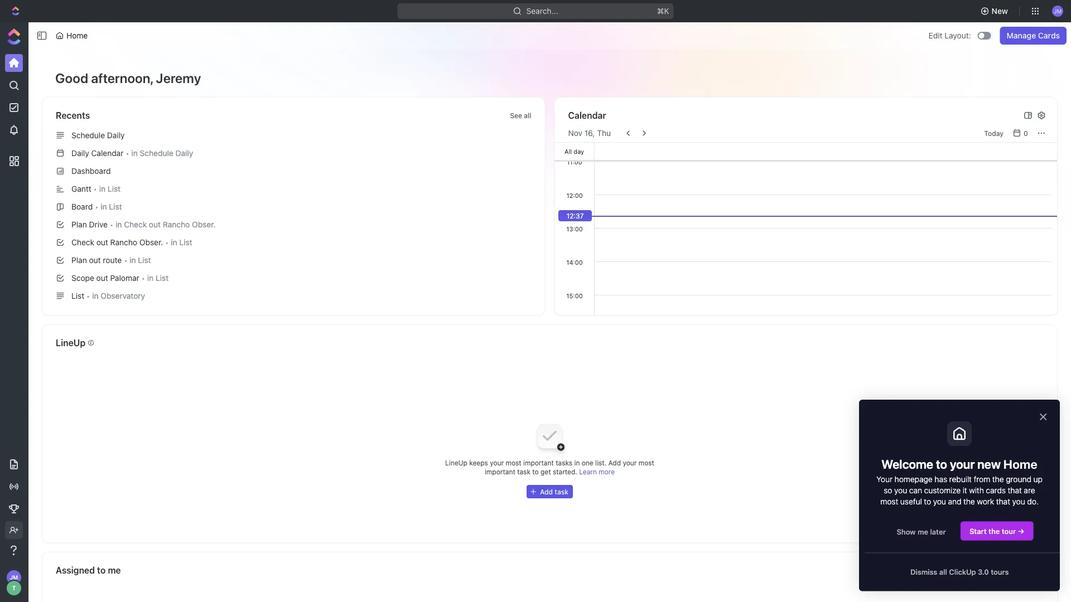 Task type: vqa. For each thing, say whether or not it's contained in the screenshot.
Team on the top
no



Task type: locate. For each thing, give the bounding box(es) containing it.
add task button
[[527, 486, 573, 499]]

most down so
[[881, 498, 899, 507]]

today
[[985, 129, 1004, 137]]

home up good
[[66, 31, 88, 40]]

manage cards button
[[1001, 27, 1067, 45]]

0 horizontal spatial lineup
[[56, 338, 85, 349]]

0 horizontal spatial important
[[485, 468, 516, 476]]

your for to
[[950, 457, 975, 472]]

• inside scope out palomar • in list
[[142, 274, 145, 283]]

1 vertical spatial schedule
[[140, 149, 173, 158]]

1 horizontal spatial most
[[639, 459, 655, 467]]

1 horizontal spatial jm
[[1054, 8, 1062, 14]]

to left 'get'
[[533, 468, 539, 476]]

more
[[599, 468, 615, 476]]

• inside board • in list
[[95, 203, 98, 211]]

1 horizontal spatial home
[[1004, 457, 1038, 472]]

important
[[524, 459, 554, 467], [485, 468, 516, 476]]

1 vertical spatial jm
[[10, 575, 18, 581]]

rancho
[[163, 220, 190, 229], [110, 238, 137, 247]]

and
[[949, 498, 962, 507]]

all for dismiss
[[940, 568, 948, 576]]

board • in list
[[71, 202, 122, 212]]

×
[[1039, 409, 1048, 424]]

welcome to your new home your homepage has rebuilt from the ground up so you can customize it with cards that are most useful to you and the work that you do.
[[877, 457, 1045, 507]]

0 horizontal spatial home
[[66, 31, 88, 40]]

check up check out rancho obser. • in list
[[124, 220, 147, 229]]

all inside × navigation
[[940, 568, 948, 576]]

obser.
[[192, 220, 216, 229], [139, 238, 163, 247]]

0 vertical spatial add
[[609, 459, 621, 467]]

check
[[124, 220, 147, 229], [71, 238, 94, 247]]

most right the keeps
[[506, 459, 522, 467]]

1 plan from the top
[[71, 220, 87, 229]]

your right list.
[[623, 459, 637, 467]]

all
[[524, 112, 532, 119], [940, 568, 948, 576]]

check out rancho obser. • in list
[[71, 238, 192, 247]]

important up 'get'
[[524, 459, 554, 467]]

0 vertical spatial schedule
[[71, 131, 105, 140]]

out
[[149, 220, 161, 229], [96, 238, 108, 247], [89, 256, 101, 265], [96, 274, 108, 283]]

2 horizontal spatial you
[[1013, 498, 1026, 507]]

list right palomar
[[156, 274, 169, 283]]

2 plan from the top
[[71, 256, 87, 265]]

13:00
[[566, 225, 583, 233]]

•
[[126, 149, 129, 158], [94, 185, 97, 193], [95, 203, 98, 211], [110, 221, 113, 229], [165, 239, 169, 247], [124, 256, 127, 265], [142, 274, 145, 283], [87, 292, 90, 301]]

add down 'get'
[[540, 488, 553, 496]]

list down scope
[[71, 292, 84, 301]]

jm up cards
[[1054, 8, 1062, 14]]

all left clickup
[[940, 568, 948, 576]]

add
[[609, 459, 621, 467], [540, 488, 553, 496]]

1 horizontal spatial me
[[918, 528, 929, 536]]

with
[[970, 486, 984, 495]]

1 horizontal spatial you
[[934, 498, 947, 507]]

plan down board
[[71, 220, 87, 229]]

0 horizontal spatial all
[[524, 112, 532, 119]]

1 vertical spatial add
[[540, 488, 553, 496]]

out left route
[[89, 256, 101, 265]]

plan drive • in check out rancho obser.
[[71, 220, 216, 229]]

• inside gantt • in list
[[94, 185, 97, 193]]

you down customize
[[934, 498, 947, 507]]

rebuilt
[[950, 475, 972, 484]]

your right the keeps
[[490, 459, 504, 467]]

afternoon,
[[91, 70, 153, 86]]

out up the list • in observatory
[[96, 274, 108, 283]]

thu
[[597, 129, 611, 138]]

me left later
[[918, 528, 929, 536]]

0 horizontal spatial you
[[895, 486, 908, 495]]

important down the keeps
[[485, 468, 516, 476]]

nov 16, thu
[[568, 129, 611, 138]]

out down 'drive'
[[96, 238, 108, 247]]

0 vertical spatial home
[[66, 31, 88, 40]]

all
[[565, 148, 572, 155]]

out for rancho
[[96, 238, 108, 247]]

to
[[936, 457, 948, 472], [533, 468, 539, 476], [925, 498, 932, 507], [97, 566, 106, 576]]

most
[[506, 459, 522, 467], [639, 459, 655, 467], [881, 498, 899, 507]]

0 vertical spatial that
[[1008, 486, 1022, 495]]

the left the tour
[[989, 527, 1000, 536]]

1 horizontal spatial lineup
[[445, 459, 468, 467]]

lineup
[[56, 338, 85, 349], [445, 459, 468, 467]]

1 horizontal spatial check
[[124, 220, 147, 229]]

me right assigned on the left bottom
[[108, 566, 121, 576]]

1 vertical spatial home
[[1004, 457, 1038, 472]]

0 horizontal spatial your
[[490, 459, 504, 467]]

0 horizontal spatial task
[[517, 468, 531, 476]]

0 horizontal spatial me
[[108, 566, 121, 576]]

• inside 'daily calendar • in schedule daily'
[[126, 149, 129, 158]]

0 vertical spatial me
[[918, 528, 929, 536]]

new
[[992, 6, 1009, 16]]

list
[[108, 184, 121, 194], [109, 202, 122, 212], [179, 238, 192, 247], [138, 256, 151, 265], [156, 274, 169, 283], [71, 292, 84, 301]]

keeps
[[470, 459, 488, 467]]

jeremy
[[156, 70, 201, 86]]

start
[[970, 527, 987, 536]]

1 horizontal spatial add
[[609, 459, 621, 467]]

add task
[[540, 488, 569, 496]]

see
[[510, 112, 522, 119]]

you left 'do.'
[[1013, 498, 1026, 507]]

2 vertical spatial the
[[989, 527, 1000, 536]]

1 vertical spatial task
[[555, 488, 569, 496]]

that down ground
[[1008, 486, 1022, 495]]

calendar down schedule daily
[[91, 149, 124, 158]]

0 vertical spatial lineup
[[56, 338, 85, 349]]

all right see
[[524, 112, 532, 119]]

tours
[[991, 568, 1009, 576]]

you
[[895, 486, 908, 495], [934, 498, 947, 507], [1013, 498, 1026, 507]]

1 vertical spatial all
[[940, 568, 948, 576]]

most right list.
[[639, 459, 655, 467]]

check down 'drive'
[[71, 238, 94, 247]]

task left 'get'
[[517, 468, 531, 476]]

1 horizontal spatial all
[[940, 568, 948, 576]]

that
[[1008, 486, 1022, 495], [997, 498, 1011, 507]]

1 vertical spatial obser.
[[139, 238, 163, 247]]

list • in observatory
[[71, 292, 145, 301]]

1 vertical spatial lineup
[[445, 459, 468, 467]]

lineup inside lineup keeps your most important tasks in one list. add your most important task to get started.
[[445, 459, 468, 467]]

• inside plan drive • in check out rancho obser.
[[110, 221, 113, 229]]

0 vertical spatial jm
[[1054, 8, 1062, 14]]

customize
[[925, 486, 961, 495]]

task down started.
[[555, 488, 569, 496]]

the down it
[[964, 498, 976, 507]]

out for route
[[89, 256, 101, 265]]

12:37
[[567, 212, 584, 220]]

1 horizontal spatial obser.
[[192, 220, 216, 229]]

0 vertical spatial rancho
[[163, 220, 190, 229]]

0 vertical spatial calendar
[[568, 110, 607, 121]]

0 vertical spatial plan
[[71, 220, 87, 229]]

rancho up route
[[110, 238, 137, 247]]

0 horizontal spatial rancho
[[110, 238, 137, 247]]

jm inside "dropdown button"
[[1054, 8, 1062, 14]]

add up 'more'
[[609, 459, 621, 467]]

the up cards
[[993, 475, 1004, 484]]

0 horizontal spatial jm
[[10, 575, 18, 581]]

list down gantt • in list
[[109, 202, 122, 212]]

your up rebuilt
[[950, 457, 975, 472]]

to right useful
[[925, 498, 932, 507]]

you right so
[[895, 486, 908, 495]]

to right assigned on the left bottom
[[97, 566, 106, 576]]

are
[[1024, 486, 1036, 495]]

1 vertical spatial check
[[71, 238, 94, 247]]

useful
[[901, 498, 922, 507]]

show
[[897, 528, 916, 536]]

0 vertical spatial all
[[524, 112, 532, 119]]

0 vertical spatial task
[[517, 468, 531, 476]]

calendar up nov 16, thu dropdown button
[[568, 110, 607, 121]]

0 vertical spatial important
[[524, 459, 554, 467]]

• inside plan out route • in list
[[124, 256, 127, 265]]

one
[[582, 459, 594, 467]]

good afternoon, jeremy
[[55, 70, 201, 86]]

1 vertical spatial plan
[[71, 256, 87, 265]]

jm up 't' on the left bottom of page
[[10, 575, 18, 581]]

ground
[[1006, 475, 1032, 484]]

show me later button
[[888, 523, 955, 542]]

1 vertical spatial important
[[485, 468, 516, 476]]

• inside check out rancho obser. • in list
[[165, 239, 169, 247]]

rancho up check out rancho obser. • in list
[[163, 220, 190, 229]]

jm button
[[1049, 2, 1067, 20]]

has
[[935, 475, 948, 484]]

1 vertical spatial calendar
[[91, 149, 124, 158]]

1 horizontal spatial rancho
[[163, 220, 190, 229]]

that down cards
[[997, 498, 1011, 507]]

recents
[[56, 110, 90, 121]]

most inside welcome to your new home your homepage has rebuilt from the ground up so you can customize it with cards that are most useful to you and the work that you do.
[[881, 498, 899, 507]]

home up ground
[[1004, 457, 1038, 472]]

drive
[[89, 220, 108, 229]]

• inside the list • in observatory
[[87, 292, 90, 301]]

schedule
[[71, 131, 105, 140], [140, 149, 173, 158]]

in inside lineup keeps your most important tasks in one list. add your most important task to get started.
[[575, 459, 580, 467]]

0 button
[[1011, 127, 1033, 140]]

t
[[12, 585, 16, 592]]

1 horizontal spatial task
[[555, 488, 569, 496]]

all for see
[[524, 112, 532, 119]]

2 horizontal spatial your
[[950, 457, 975, 472]]

0 horizontal spatial schedule
[[71, 131, 105, 140]]

your inside welcome to your new home your homepage has rebuilt from the ground up so you can customize it with cards that are most useful to you and the work that you do.
[[950, 457, 975, 472]]

me inside button
[[918, 528, 929, 536]]

jm for jm
[[1054, 8, 1062, 14]]

edit
[[929, 31, 943, 40]]

home
[[66, 31, 88, 40], [1004, 457, 1038, 472]]

plan up scope
[[71, 256, 87, 265]]

0 horizontal spatial add
[[540, 488, 553, 496]]

0 horizontal spatial most
[[506, 459, 522, 467]]

2 horizontal spatial most
[[881, 498, 899, 507]]

scope
[[71, 274, 94, 283]]

to up has
[[936, 457, 948, 472]]

clickup
[[950, 568, 977, 576]]

dismiss all clickup 3.0 tours button
[[902, 563, 1018, 582]]

route
[[103, 256, 122, 265]]

edit layout:
[[929, 31, 972, 40]]



Task type: describe. For each thing, give the bounding box(es) containing it.
14:00
[[566, 259, 583, 266]]

plan out route • in list
[[71, 256, 151, 265]]

see all
[[510, 112, 532, 119]]

start the tour →
[[970, 527, 1025, 536]]

12:00
[[566, 192, 583, 199]]

all day
[[565, 148, 584, 155]]

lineup for lineup keeps your most important tasks in one list. add your most important task to get started.
[[445, 459, 468, 467]]

0 vertical spatial check
[[124, 220, 147, 229]]

the inside button
[[989, 527, 1000, 536]]

new button
[[977, 2, 1015, 20]]

jm t
[[10, 575, 18, 592]]

list up board • in list
[[108, 184, 121, 194]]

0 horizontal spatial check
[[71, 238, 94, 247]]

started.
[[553, 468, 578, 476]]

observatory
[[101, 292, 145, 301]]

1 horizontal spatial your
[[623, 459, 637, 467]]

cards
[[986, 486, 1006, 495]]

search...
[[527, 6, 558, 16]]

2 horizontal spatial daily
[[176, 149, 193, 158]]

start the tour → button
[[961, 521, 1035, 542]]

1 horizontal spatial daily
[[107, 131, 125, 140]]

0 vertical spatial the
[[993, 475, 1004, 484]]

good
[[55, 70, 88, 86]]

list down plan drive • in check out rancho obser.
[[179, 238, 192, 247]]

out for palomar
[[96, 274, 108, 283]]

dismiss all clickup 3.0 tours
[[911, 568, 1009, 576]]

dashboard
[[71, 167, 111, 176]]

assigned
[[56, 566, 95, 576]]

task inside lineup keeps your most important tasks in one list. add your most important task to get started.
[[517, 468, 531, 476]]

palomar
[[110, 274, 139, 283]]

scope out palomar • in list
[[71, 274, 169, 283]]

daily calendar • in schedule daily
[[71, 149, 193, 158]]

jm for jm t
[[10, 575, 18, 581]]

11:00
[[567, 159, 582, 166]]

dismiss
[[911, 568, 938, 576]]

1 horizontal spatial calendar
[[568, 110, 607, 121]]

1 vertical spatial that
[[997, 498, 1011, 507]]

schedule daily link
[[51, 127, 536, 145]]

it
[[963, 486, 968, 495]]

layout:
[[945, 31, 972, 40]]

0
[[1024, 129, 1029, 137]]

plan for plan out route
[[71, 256, 87, 265]]

list.
[[596, 459, 607, 467]]

work
[[978, 498, 995, 507]]

show me later
[[897, 528, 946, 536]]

list down check out rancho obser. • in list
[[138, 256, 151, 265]]

dashboard link
[[51, 162, 536, 180]]

16,
[[585, 129, 595, 138]]

day
[[574, 148, 584, 155]]

lineup for lineup
[[56, 338, 85, 349]]

schedule daily
[[71, 131, 125, 140]]

manage
[[1007, 31, 1037, 40]]

home inside welcome to your new home your homepage has rebuilt from the ground up so you can customize it with cards that are most useful to you and the work that you do.
[[1004, 457, 1038, 472]]

⌘k
[[657, 6, 669, 16]]

1 vertical spatial the
[[964, 498, 976, 507]]

lineup keeps your most important tasks in one list. add your most important task to get started.
[[445, 459, 655, 476]]

× navigation
[[860, 400, 1066, 592]]

1 vertical spatial rancho
[[110, 238, 137, 247]]

0 horizontal spatial calendar
[[91, 149, 124, 158]]

1 vertical spatial me
[[108, 566, 121, 576]]

your for keeps
[[490, 459, 504, 467]]

see all button
[[506, 109, 536, 122]]

to inside lineup keeps your most important tasks in one list. add your most important task to get started.
[[533, 468, 539, 476]]

do.
[[1028, 498, 1039, 507]]

welcome
[[882, 457, 934, 472]]

1 horizontal spatial schedule
[[140, 149, 173, 158]]

nov 16, thu button
[[568, 129, 611, 138]]

0 vertical spatial obser.
[[192, 220, 216, 229]]

from
[[974, 475, 991, 484]]

manage cards
[[1007, 31, 1060, 40]]

homepage
[[895, 475, 933, 484]]

so
[[884, 486, 893, 495]]

nov
[[568, 129, 583, 138]]

tour
[[1002, 527, 1016, 536]]

0 horizontal spatial daily
[[71, 149, 89, 158]]

15:00
[[566, 292, 583, 300]]

1 horizontal spatial important
[[524, 459, 554, 467]]

0 horizontal spatial obser.
[[139, 238, 163, 247]]

gantt • in list
[[71, 184, 121, 194]]

learn
[[579, 468, 597, 476]]

3.0
[[978, 568, 989, 576]]

new
[[978, 457, 1001, 472]]

learn more
[[579, 468, 615, 476]]

task inside add task button
[[555, 488, 569, 496]]

board
[[71, 202, 93, 212]]

add inside lineup keeps your most important tasks in one list. add your most important task to get started.
[[609, 459, 621, 467]]

→
[[1018, 527, 1025, 536]]

today button
[[980, 127, 1009, 140]]

assigned to me
[[56, 566, 121, 576]]

gantt
[[71, 184, 91, 194]]

can
[[910, 486, 923, 495]]

× button
[[1039, 409, 1048, 424]]

tasks
[[556, 459, 573, 467]]

out up check out rancho obser. • in list
[[149, 220, 161, 229]]

plan for plan drive
[[71, 220, 87, 229]]

add inside button
[[540, 488, 553, 496]]

your
[[877, 475, 893, 484]]

get
[[541, 468, 551, 476]]

add task button
[[527, 486, 573, 499]]

up
[[1034, 475, 1043, 484]]

learn more link
[[579, 468, 615, 476]]

later
[[931, 528, 946, 536]]



